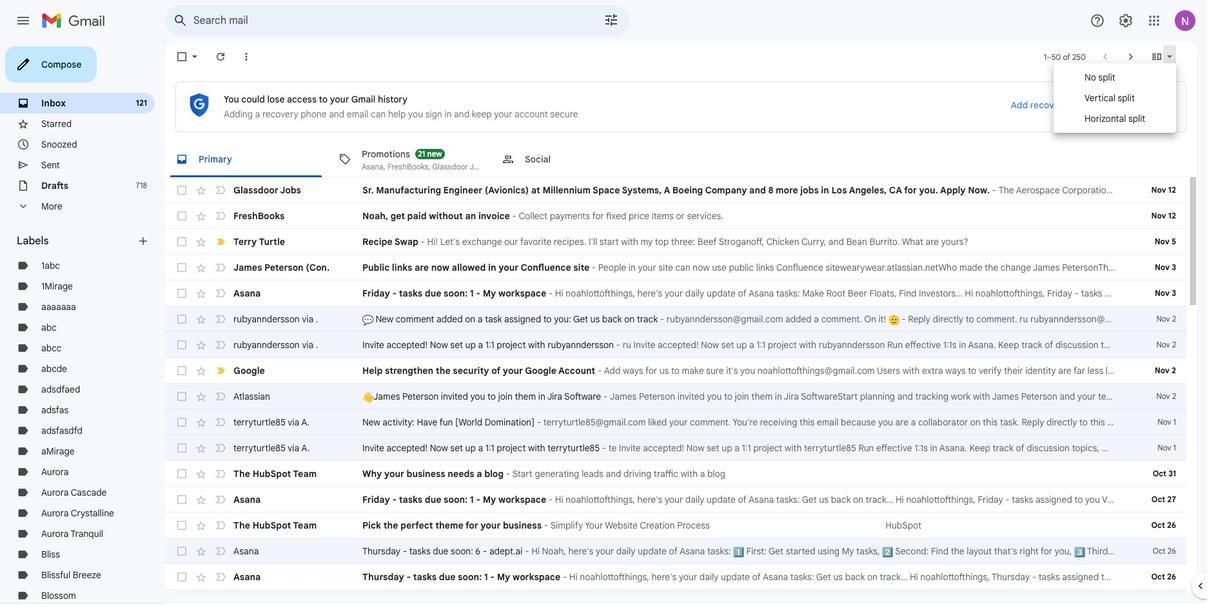 Task type: describe. For each thing, give the bounding box(es) containing it.
soon: for hi noahlottofthings, here's your daily update of asana tasks: get us back on track… hi noahlottofthings, friday - tasks assigned to you view in asana due soon g
[[444, 494, 468, 506]]

oct left sect on the right bottom of the page
[[1154, 547, 1167, 556]]

asana. for rubyanndersson
[[969, 339, 997, 351]]

compose
[[41, 59, 82, 70]]

27 ­͏ from the left
[[786, 210, 786, 222]]

1 vertical spatial make
[[682, 365, 704, 377]]

here's for hi noahlottofthings, here's your daily update of asana tasks: make root beer floats, find investors… hi noahlottofthings, friday - tasks assigned to you view in
[[638, 288, 663, 299]]

13 ­͏ from the left
[[754, 210, 754, 222]]

adsfas link
[[41, 405, 69, 416]]

21 ­͏ from the left
[[773, 210, 773, 222]]

24 ­͏ from the left
[[779, 210, 779, 222]]

asana, freshbooks, glassdoor jobs, atlassian, glassdoor
[[362, 162, 562, 171]]

our
[[505, 236, 519, 248]]

2 this from the left
[[984, 417, 999, 428]]

2 2 from the top
[[1173, 340, 1177, 350]]

noahlottofthings, up 'second:'
[[907, 494, 976, 506]]

labels heading
[[17, 235, 137, 248]]

1 confluence from the left
[[521, 262, 572, 274]]

you down "third: get organized with sect"
[[1113, 572, 1128, 583]]

amirage
[[41, 446, 75, 458]]

of right 50
[[1064, 52, 1071, 62]]

your
[[585, 520, 603, 532]]

you up 'third:'
[[1086, 494, 1101, 506]]

james up terryturtle85@gmail.com
[[610, 391, 637, 403]]

0 horizontal spatial noah,
[[363, 210, 389, 222]]

Search mail text field
[[194, 14, 568, 27]]

and right phone
[[329, 108, 345, 120]]

cascade
[[71, 487, 107, 499]]

23 ­͏ from the left
[[777, 210, 777, 222]]

nov 3 for public links are now allowed in your confluence site - people in your site can now use public links confluence sitewearywear.atlassian.netwho made the change james petersonthis didn't make anything p
[[1156, 263, 1177, 272]]

thursday for thursday - tasks due soon: 6 - adept.ai
[[363, 546, 401, 558]]

daily for hi noahlottofthings, here's your daily update of asana tasks: get us back on track… hi noahlottofthings, thursday - tasks assigned to you view in asana due s
[[700, 572, 719, 583]]

21
[[418, 149, 425, 158]]

my for hi noahlottofthings, here's your daily update of asana tasks: get us back on track… hi noahlottofthings, friday - tasks assigned to you view in asana due soon g
[[483, 494, 496, 506]]

0 horizontal spatial ru
[[623, 339, 632, 351]]

my right the using
[[843, 546, 855, 558]]

update down creation
[[638, 546, 667, 558]]

hi up 'second:'
[[896, 494, 905, 506]]

labels
[[17, 235, 49, 248]]

1 horizontal spatial make
[[1144, 262, 1166, 274]]

get right you:
[[574, 314, 588, 325]]

second: find the layout that's right for you,
[[894, 546, 1075, 558]]

pick the perfect theme for your business - simplify your website creation process ‌ ‌ ‌ ‌ ‌ ‌ ‌ ‌ ‌ ‌ ‌ ‌ ‌ ‌ ‌ ‌ ‌ ‌ ‌ ‌ ‌ ‌ ‌ ‌ ‌ ‌ ‌ ‌ ‌ ‌ ‌ ‌ ‌ ‌ ‌ ‌ ‌ ‌ ‌ ‌ ‌ ‌ ‌ ‌ ‌ ‌ ‌ ‌ ‌ ‌ ‌ ‌ ‌ ‌ ‌ ‌ ‌ ‌ ‌ ‌ ‌ ‌ ‌ ‌ ‌ ‌ ‌ ‌ ‌ ‌ ‌ ‌ ‌ ‌ ‌ hubspot
[[363, 520, 922, 532]]

split for no split
[[1099, 72, 1116, 83]]

and right leads
[[606, 468, 622, 480]]

aurora for aurora tranquil
[[41, 528, 69, 540]]

in right allowed
[[489, 262, 497, 274]]

5 ­͏ from the left
[[736, 210, 736, 222]]

oct for thursday - tasks due soon: 1 - my workspace - hi noahlottofthings, here's your daily update of asana tasks: get us back on track… hi noahlottofthings, thursday - tasks assigned to you view in asana due s
[[1152, 572, 1166, 582]]

17 ­͏ from the left
[[763, 210, 763, 222]]

w
[[1204, 391, 1208, 403]]

angeles,
[[850, 185, 888, 196]]

aurora cascade link
[[41, 487, 107, 499]]

search mail image
[[169, 9, 192, 32]]

task
[[485, 314, 502, 325]]

update for hi noahlottofthings, here's your daily update of asana tasks: get us back on track… hi noahlottofthings, thursday - tasks assigned to you view in asana due s
[[721, 572, 750, 583]]

your right 'keep'
[[494, 108, 513, 120]]

due for soon
[[1161, 494, 1178, 506]]

price
[[629, 210, 650, 222]]

nov 2 for rubyanndersson@gmail.com added a comment. on it!
[[1157, 314, 1177, 324]]

hi down simplify
[[570, 572, 578, 583]]

of down first:
[[753, 572, 761, 583]]

2 rubyanndersson@gmail.com from the left
[[1031, 314, 1148, 325]]

a down [world
[[478, 443, 483, 454]]

the for why your business needs a blog
[[234, 468, 250, 480]]

2 a. from the top
[[302, 443, 310, 454]]

inbox tip region
[[176, 81, 1187, 132]]

you down the security
[[471, 391, 486, 403]]

action
[[1184, 443, 1208, 454]]

second:
[[896, 546, 929, 558]]

vertical
[[1085, 92, 1116, 104]]

on down "people"
[[625, 314, 635, 325]]

0 horizontal spatial glassdoor
[[234, 185, 279, 196]]

far
[[1074, 365, 1086, 377]]

1 horizontal spatial or
[[1185, 365, 1194, 377]]

you down sure
[[707, 391, 722, 403]]

comment. down root
[[822, 314, 863, 325]]

tasks up the 'comment'
[[399, 288, 423, 299]]

hi right adept.ai
[[532, 546, 540, 558]]

invoice
[[479, 210, 510, 222]]

a right the needs
[[477, 468, 482, 480]]

💬 image
[[363, 315, 373, 326]]

aurora for aurora crystalline
[[41, 508, 69, 519]]

the left layout
[[952, 546, 965, 558]]

with up noahlottofthings@gmail.com
[[800, 339, 817, 351]]

2 terryturtle85 via a. from the top
[[234, 443, 310, 454]]

a up the security
[[478, 339, 483, 351]]

0 vertical spatial find
[[900, 288, 917, 299]]

are right what
[[926, 236, 940, 248]]

your left w
[[1183, 391, 1202, 403]]

9 ­͏ from the left
[[745, 210, 745, 222]]

public links are now allowed in your confluence site - people in your site can now use public links confluence sitewearywear.atlassian.netwho made the change james petersonthis didn't make anything p
[[363, 262, 1208, 274]]

your up 6 at the bottom left of the page
[[481, 520, 501, 532]]

simplify
[[551, 520, 583, 532]]

rubyanndersson down on
[[819, 339, 886, 351]]

due for thursday - tasks due soon: 6 - adept.ai
[[433, 546, 449, 558]]

of down public
[[739, 288, 747, 299]]

bliss
[[41, 549, 60, 561]]

due for friday - tasks due soon: 1 - my workspace - hi noahlottofthings, here's your daily update of asana tasks: make root beer floats, find investors… hi noahlottofthings, friday - tasks assigned to you view in
[[425, 288, 442, 299]]

- reply directly to comment. ru rubyanndersson@gmail.com added a comm
[[900, 314, 1208, 325]]

the hubspot team for pick the perfect theme for your business - simplify your website creation process ‌ ‌ ‌ ‌ ‌ ‌ ‌ ‌ ‌ ‌ ‌ ‌ ‌ ‌ ‌ ‌ ‌ ‌ ‌ ‌ ‌ ‌ ‌ ‌ ‌ ‌ ‌ ‌ ‌ ‌ ‌ ‌ ‌ ‌ ‌ ‌ ‌ ‌ ‌ ‌ ‌ ‌ ‌ ‌ ‌ ‌ ‌ ‌ ‌ ‌ ‌ ‌ ‌ ‌ ‌ ‌ ‌ ‌ ‌ ‌ ‌ ‌ ‌ ‌ ‌ ‌ ‌ ‌ ‌ ‌ ‌ ‌ ‌ ‌ ‌ hubspot
[[234, 520, 317, 532]]

their
[[1005, 365, 1024, 377]]

team for pick the perfect theme for your business - simplify your website creation process ‌ ‌ ‌ ‌ ‌ ‌ ‌ ‌ ‌ ‌ ‌ ‌ ‌ ‌ ‌ ‌ ‌ ‌ ‌ ‌ ‌ ‌ ‌ ‌ ‌ ‌ ‌ ‌ ‌ ‌ ‌ ‌ ‌ ‌ ‌ ‌ ‌ ‌ ‌ ‌ ‌ ‌ ‌ ‌ ‌ ‌ ‌ ‌ ‌ ‌ ‌ ‌ ‌ ‌ ‌ ‌ ‌ ‌ ‌ ‌ ‌ ‌ ‌ ‌ ‌ ‌ ‌ ‌ ‌ ‌ ‌ ‌ ‌ ‌ ‌ hubspot
[[293, 520, 317, 532]]

topics, for invite accepted! now set up a 1:1 project with rubyanndersson - ru invite accepted! now set up a 1:1 project with rubyanndersson run effective 1:1s in asana. keep track of discussion topics, meeting notes, and
[[1102, 339, 1129, 351]]

5
[[1172, 237, 1177, 246]]

27
[[1168, 495, 1177, 505]]

daily for hi noahlottofthings, here's your daily update of asana tasks: get us back on track… hi noahlottofthings, friday - tasks assigned to you view in asana due soon g
[[686, 494, 705, 506]]

1 vertical spatial oct 26
[[1154, 547, 1177, 556]]

for left you,
[[1041, 546, 1053, 558]]

start
[[513, 468, 533, 480]]

friday up second: find the layout that's right for you,
[[979, 494, 1004, 506]]

of down - reply directly to comment. ru rubyanndersson@gmail.com added a comm
[[1045, 339, 1054, 351]]

with down new comment added on a task assigned to you: get us back on track at the bottom of page
[[528, 339, 546, 351]]

abcde link
[[41, 363, 67, 375]]

social tab
[[492, 141, 654, 177]]

1 horizontal spatial email
[[817, 417, 839, 428]]

2 . from the top
[[316, 339, 318, 351]]

friday - tasks due soon: 1 - my workspace - hi noahlottofthings, here's your daily update of asana tasks: get us back on track… hi noahlottofthings, friday - tasks assigned to you view in asana due soon g
[[363, 494, 1208, 506]]

a right the "traffic"
[[701, 468, 706, 480]]

toggle split pane mode image
[[1151, 50, 1164, 63]]

2 site from the left
[[659, 262, 674, 274]]

noah, get paid without an invoice - collect payments for fixed price items or services. ­͏ ­͏ ­͏ ­͏ ­͏ ­͏ ­͏ ­͏ ­͏ ­͏ ­͏ ­͏ ­͏ ­͏ ­͏ ­͏ ­͏ ­͏ ­͏ ­͏ ­͏ ­͏ ­͏ ­͏ ­͏ ­͏ ­͏ ­͏ ­͏ ­͏ ­͏ ­͏ ­͏ ­͏ ­͏ ­͏
[[363, 210, 807, 222]]

thursday for thursday - tasks due soon: 1 - my workspace - hi noahlottofthings, here's your daily update of asana tasks: get us back on track… hi noahlottofthings, thursday - tasks assigned to you view in asana due s
[[363, 572, 404, 583]]

starred
[[41, 118, 72, 130]]

change
[[1001, 262, 1032, 274]]

softwarestart
[[802, 391, 858, 403]]

are down 'hi!'
[[415, 262, 429, 274]]

compose button
[[5, 46, 97, 83]]

noahlottofthings, down - hi noah, here's your daily update of asana tasks:
[[580, 572, 650, 583]]

rubyanndersson up atlassian
[[234, 339, 300, 351]]

comm
[[1186, 314, 1208, 325]]

your down recipe swap - hi! let's exchange our favorite recipes. i'll start with my top three: beef stroganoff, chicken curry, and bean burrito. what are yours?
[[665, 288, 684, 299]]

6 ­͏ from the left
[[738, 210, 738, 222]]

your down the "traffic"
[[665, 494, 684, 506]]

and left 'keep'
[[454, 108, 470, 120]]

11 row from the top
[[165, 436, 1208, 461]]

hacked
[[1153, 365, 1183, 377]]

p
[[1206, 262, 1208, 274]]

asana,
[[362, 162, 386, 171]]

2 horizontal spatial email
[[1108, 417, 1130, 428]]

with left extra
[[903, 365, 920, 377]]

4 ­͏ from the left
[[733, 210, 733, 222]]

2 now from the left
[[693, 262, 710, 274]]

abc link
[[41, 322, 57, 334]]

1abc
[[41, 260, 60, 272]]

1 12 from the top
[[1169, 185, 1177, 195]]

2 horizontal spatial view
[[1172, 288, 1191, 299]]

of right the security
[[492, 365, 501, 377]]

here's down your
[[569, 546, 594, 558]]

your right liked
[[670, 417, 688, 428]]

noahlottofthings, down layout
[[921, 572, 991, 583]]

added for comment
[[437, 314, 463, 325]]

if
[[1186, 417, 1192, 428]]

15 row from the top
[[165, 539, 1208, 565]]

0 vertical spatial ru
[[1020, 314, 1029, 325]]

row containing glassdoor jobs
[[165, 177, 1187, 203]]

more
[[776, 185, 799, 196]]

new
[[427, 149, 442, 158]]

us down the using
[[834, 572, 843, 583]]

2 them from the left
[[752, 391, 773, 403]]

recipes.
[[554, 236, 587, 248]]

- hi noah, here's your daily update of asana tasks:
[[523, 546, 734, 558]]

it's
[[727, 365, 739, 377]]

notes, for ru invite accepted! now set up a 1:1 project with rubyanndersson run effective 1:1s in asana. keep track of discussion topics, meeting notes, and
[[1167, 339, 1192, 351]]

project up help strengthen the security of your google account - add ways for us to make sure it's you noahlottofthings@gmail.com users with extra ways to verify their identity are far less likely to be hacked or loc at the bottom of page
[[768, 339, 798, 351]]

thursday - tasks due soon: 6 - adept.ai
[[363, 546, 523, 558]]

0 vertical spatial directly
[[933, 314, 964, 325]]

250
[[1073, 52, 1087, 62]]

my for hi noahlottofthings, here's your daily update of asana tasks: make root beer floats, find investors… hi noahlottofthings, friday - tasks assigned to you view in
[[483, 288, 496, 299]]

1 now from the left
[[431, 262, 450, 274]]

track… for friday
[[866, 494, 894, 506]]

project down domination]
[[497, 443, 526, 454]]

3 for public links are now allowed in your confluence site - people in your site can now use public links confluence sitewearywear.atlassian.netwho made the change james petersonthis didn't make anything p
[[1173, 263, 1177, 272]]

daily down website
[[617, 546, 636, 558]]

why
[[363, 468, 382, 480]]

primary tab
[[165, 141, 327, 177]]

a left task
[[478, 314, 483, 325]]

james up "activity:" at left
[[373, 391, 400, 403]]

16 ­͏ from the left
[[761, 210, 761, 222]]

workspace for hi noahlottofthings, here's your daily update of asana tasks: make root beer floats, find investors… hi noahlottofthings, friday - tasks assigned to you view in
[[499, 288, 547, 299]]

comment. up verify
[[977, 314, 1018, 325]]

s
[[1207, 572, 1208, 583]]

advanced search options image
[[599, 7, 625, 33]]

26 for thursday - tasks due soon: 1 - my workspace - hi noahlottofthings, here's your daily update of asana tasks: get us back on track… hi noahlottofthings, thursday - tasks assigned to you view in asana due s
[[1168, 572, 1177, 582]]

peterson down turtle
[[265, 262, 304, 274]]

comment. left if
[[1143, 417, 1184, 428]]

29 ­͏ from the left
[[791, 210, 791, 222]]

your down process
[[679, 572, 698, 583]]

nov 3 for friday - tasks due soon: 1 - my workspace - hi noahlottofthings, here's your daily update of asana tasks: make root beer floats, find investors… hi noahlottofthings, friday - tasks assigned to you view in
[[1156, 288, 1177, 298]]

soon
[[1180, 494, 1200, 506]]

18 ­͏ from the left
[[766, 210, 766, 222]]

you.
[[920, 185, 939, 196]]

third: get organized with sect
[[1086, 546, 1208, 558]]

aurora cascade
[[41, 487, 107, 499]]

in left oct 27
[[1124, 494, 1131, 506]]

fixed
[[606, 210, 627, 222]]

🫡 image
[[889, 315, 900, 326]]

2 ­͏ from the left
[[729, 210, 729, 222]]

12 ­͏ from the left
[[752, 210, 752, 222]]

a down the - james peterson invited you to join them in jira softwarestart planning and tracking work with james peterson and your team. you can share your w on the bottom of page
[[912, 417, 917, 428]]

account
[[515, 108, 548, 120]]

driving
[[624, 468, 652, 480]]

engineer
[[444, 185, 483, 196]]

are down the - james peterson invited you to join them in jira softwarestart planning and tracking work with james peterson and your team. you can share your w on the bottom of page
[[896, 417, 909, 428]]

1 horizontal spatial reply
[[1023, 417, 1045, 428]]

3 added from the left
[[1150, 314, 1176, 325]]

oct for friday - tasks due soon: 1 - my workspace - hi noahlottofthings, here's your daily update of asana tasks: get us back on track… hi noahlottofthings, friday - tasks assigned to you view in asana due soon g
[[1152, 495, 1166, 505]]

12 row from the top
[[165, 461, 1187, 487]]

chicken
[[767, 236, 800, 248]]

secure
[[551, 108, 578, 120]]

1 join from the left
[[498, 391, 513, 403]]

1 horizontal spatial directly
[[1047, 417, 1078, 428]]

and left 8
[[750, 185, 767, 196]]

oct 26 for pick the perfect theme for your business - simplify your website creation process ‌ ‌ ‌ ‌ ‌ ‌ ‌ ‌ ‌ ‌ ‌ ‌ ‌ ‌ ‌ ‌ ‌ ‌ ‌ ‌ ‌ ‌ ‌ ‌ ‌ ‌ ‌ ‌ ‌ ‌ ‌ ‌ ‌ ‌ ‌ ‌ ‌ ‌ ‌ ‌ ‌ ‌ ‌ ‌ ‌ ‌ ‌ ‌ ‌ ‌ ‌ ‌ ‌ ‌ ‌ ‌ ‌ ‌ ‌ ‌ ‌ ‌ ‌ ‌ ‌ ‌ ‌ ‌ ‌ ‌ ‌ ‌ ‌ ‌ ‌ hubspot
[[1152, 521, 1177, 530]]

0 vertical spatial back
[[603, 314, 622, 325]]

5 row from the top
[[165, 281, 1201, 307]]

track for ru invite accepted! now set up a 1:1 project with rubyanndersson run effective 1:1s in asana. keep track of discussion topics, meeting notes, and
[[1022, 339, 1043, 351]]

row containing google
[[165, 358, 1208, 384]]

36 ­͏ from the left
[[807, 210, 807, 222]]

tasks down petersonthis
[[1082, 288, 1103, 299]]

26 for pick the perfect theme for your business - simplify your website creation process ‌ ‌ ‌ ‌ ‌ ‌ ‌ ‌ ‌ ‌ ‌ ‌ ‌ ‌ ‌ ‌ ‌ ‌ ‌ ‌ ‌ ‌ ‌ ‌ ‌ ‌ ‌ ‌ ‌ ‌ ‌ ‌ ‌ ‌ ‌ ‌ ‌ ‌ ‌ ‌ ‌ ‌ ‌ ‌ ‌ ‌ ‌ ‌ ‌ ‌ ‌ ‌ ‌ ‌ ‌ ‌ ‌ ‌ ‌ ‌ ‌ ‌ ‌ ‌ ‌ ‌ ‌ ‌ ‌ ‌ ‌ ‌ ‌ ‌ ‌ hubspot
[[1168, 521, 1177, 530]]

soon: for hi noahlottofthings, here's your daily update of asana tasks: get us back on track… hi noahlottofthings, thursday - tasks assigned to you view in asana due s
[[458, 572, 482, 583]]

1 this from the left
[[800, 417, 815, 428]]

tab list inside main content
[[165, 141, 1198, 177]]

2️⃣ image
[[883, 547, 894, 558]]

what
[[903, 236, 924, 248]]

20 ­͏ from the left
[[770, 210, 770, 222]]

up down new activity: have fun [world domination] - terryturtle85@gmail.com liked your comment. you're receiving this email because you are a collaborator on this task. reply directly to this email to comment. if you in the bottom of the page
[[722, 443, 733, 454]]

hi down generating
[[555, 494, 564, 506]]

noahlottofthings@gmail.com
[[758, 365, 875, 377]]

assigned up you,
[[1036, 494, 1073, 506]]

aaaaaaa link
[[41, 301, 76, 313]]

1 horizontal spatial you
[[1124, 391, 1139, 403]]

adept.ai
[[490, 546, 523, 558]]

jobs
[[280, 185, 301, 196]]

company
[[706, 185, 748, 196]]

1 horizontal spatial glassdoor
[[433, 162, 468, 171]]

with right work
[[974, 391, 991, 403]]

your left 'gmail'
[[330, 94, 349, 105]]

row containing atlassian
[[165, 384, 1208, 410]]

nov 2 for james peterson invited you to join them in jira softwarestart planning and tracking work with james peterson and your team. you can share your w
[[1157, 392, 1177, 401]]

add inside button
[[1012, 99, 1029, 111]]

1 them from the left
[[515, 391, 536, 403]]

terry turtle
[[234, 236, 285, 248]]

adding
[[224, 108, 253, 120]]

due for friday - tasks due soon: 1 - my workspace - hi noahlottofthings, here's your daily update of asana tasks: get us back on track… hi noahlottofthings, friday - tasks assigned to you view in asana due soon g
[[425, 494, 442, 506]]

effective for rubyanndersson
[[906, 339, 942, 351]]

2 jira from the left
[[784, 391, 800, 403]]

in inside you could lose access to your gmail history adding a recovery phone and email can help you sign in and keep your account secure
[[445, 108, 452, 120]]

abcde
[[41, 363, 67, 375]]

friday down public
[[363, 288, 390, 299]]

up up it's
[[737, 339, 747, 351]]

1 google from the left
[[234, 365, 265, 377]]

discussion for invite accepted! now set up a 1:1 project with terryturtle85 - te invite accepted! now set up a 1:1 project with terryturtle85 run effective 1:1s in asana. keep track of discussion topics, meeting notes, and action
[[1027, 443, 1071, 454]]

rubyanndersson up account
[[548, 339, 614, 351]]

exchange
[[462, 236, 502, 248]]

aurora tranquil link
[[41, 528, 103, 540]]

get down the using
[[817, 572, 832, 583]]

in down organized
[[1151, 572, 1158, 583]]

on down work
[[971, 417, 981, 428]]

thursday - tasks due soon: 1 - my workspace - hi noahlottofthings, here's your daily update of asana tasks: get us back on track… hi noahlottofthings, thursday - tasks assigned to you view in asana due s
[[363, 572, 1208, 583]]

hi down 'second:'
[[910, 572, 919, 583]]

payments
[[550, 210, 591, 222]]

us up the using
[[820, 494, 829, 506]]

3 this from the left
[[1091, 417, 1106, 428]]

your down the our
[[499, 262, 519, 274]]

perfect
[[401, 520, 433, 532]]

a down 'make'
[[815, 314, 820, 325]]

get right first:
[[769, 546, 784, 558]]

social
[[525, 153, 551, 165]]

13 row from the top
[[165, 487, 1208, 513]]

33 ­͏ from the left
[[800, 210, 800, 222]]

oct 26 for thursday - tasks due soon: 1 - my workspace - hi noahlottofthings, here's your daily update of asana tasks: get us back on track… hi noahlottofthings, thursday - tasks assigned to you view in asana due s
[[1152, 572, 1177, 582]]

support image
[[1091, 13, 1106, 28]]

nov 2 for add ways for us to make sure it's you noahlottofthings@gmail.com users with extra ways to verify their identity are far less likely to be hacked or loc
[[1156, 366, 1177, 376]]

tasks: for hi noahlottofthings, here's your daily update of asana tasks: get us back on track… hi noahlottofthings, friday - tasks assigned to you view in asana due soon g
[[777, 494, 801, 506]]

2 links from the left
[[757, 262, 775, 274]]

10 ­͏ from the left
[[747, 210, 747, 222]]

oct for pick the perfect theme for your business - simplify your website creation process ‌ ‌ ‌ ‌ ‌ ‌ ‌ ‌ ‌ ‌ ‌ ‌ ‌ ‌ ‌ ‌ ‌ ‌ ‌ ‌ ‌ ‌ ‌ ‌ ‌ ‌ ‌ ‌ ‌ ‌ ‌ ‌ ‌ ‌ ‌ ‌ ‌ ‌ ‌ ‌ ‌ ‌ ‌ ‌ ‌ ‌ ‌ ‌ ‌ ‌ ‌ ‌ ‌ ‌ ‌ ‌ ‌ ‌ ‌ ‌ ‌ ‌ ‌ ‌ ‌ ‌ ‌ ‌ ‌ ‌ ‌ ‌ ‌ ‌ ‌ hubspot
[[1152, 521, 1166, 530]]

0 horizontal spatial or
[[677, 210, 685, 222]]

2 horizontal spatial can
[[1141, 391, 1156, 403]]

recipe swap - hi! let's exchange our favorite recipes. i'll start with my top three: beef stroganoff, chicken curry, and bean burrito. what are yours?
[[363, 236, 969, 248]]

main content containing no split
[[165, 41, 1208, 605]]

items
[[652, 210, 674, 222]]

tasks: left 1️⃣ icon
[[708, 546, 731, 558]]

more image
[[240, 50, 253, 63]]

30 ­͏ from the left
[[793, 210, 793, 222]]

2 horizontal spatial glassdoor
[[526, 162, 562, 171]]

on left task
[[465, 314, 476, 325]]

are left far
[[1059, 365, 1072, 377]]

adsdfaed link
[[41, 384, 80, 396]]

meeting for invite accepted! now set up a 1:1 project with rubyanndersson - ru invite accepted! now set up a 1:1 project with rubyanndersson run effective 1:1s in asana. keep track of discussion topics, meeting notes, and
[[1131, 339, 1165, 351]]

with left my
[[622, 236, 639, 248]]

32 ­͏ from the left
[[798, 210, 798, 222]]

you could lose access to your gmail history adding a recovery phone and email can help you sign in and keep your account secure
[[224, 94, 578, 120]]

apply
[[941, 185, 966, 196]]

aurora tranquil
[[41, 528, 103, 540]]

made
[[960, 262, 983, 274]]

assigned right task
[[505, 314, 541, 325]]

of up 1️⃣ icon
[[739, 494, 747, 506]]

have
[[417, 417, 438, 428]]

new for new activity: have fun [world domination] - terryturtle85@gmail.com liked your comment. you're receiving this email because you are a collaborator on this task. reply directly to this email to comment. if you
[[363, 417, 381, 428]]

35 ­͏ from the left
[[805, 210, 805, 222]]

nov for people in your site can now use public links confluence sitewearywear.atlassian.netwho made the change james petersonthis didn't make anything p
[[1156, 263, 1171, 272]]

three:
[[672, 236, 696, 248]]

2 12 from the top
[[1169, 211, 1177, 221]]



Task type: locate. For each thing, give the bounding box(es) containing it.
peterson down identity
[[1022, 391, 1058, 403]]

26
[[1168, 521, 1177, 530], [1168, 547, 1177, 556], [1168, 572, 1177, 582]]

0 vertical spatial run
[[888, 339, 904, 351]]

split right no
[[1099, 72, 1116, 83]]

3 ­͏ from the left
[[731, 210, 731, 222]]

beef
[[698, 236, 717, 248]]

oct for why your business needs a blog - start generating leads and driving traffic with a blog ‌ ‌ ‌ ‌ ‌ ‌ ‌ ‌ ‌ ‌ ‌ ‌ ‌ ‌ ‌ ‌ ‌ ‌ ‌ ‌ ‌ ‌ ‌ ‌ ‌ ‌ ‌ ‌ ‌ ‌ ‌ ‌ ‌ ‌ ‌ ‌ ‌ ‌ ‌ ‌ ‌ ‌ ‌ ‌ ‌ ‌ ‌ ‌ ‌ ‌ ‌ ‌ ‌ ‌ ‌ ‌ ‌ ‌ ‌ ‌ ‌ ‌ ‌ ‌ ‌ ‌ ‌ ‌ ‌ ‌ ‌ ‌ ‌
[[1154, 469, 1167, 479]]

0 vertical spatial view
[[1172, 288, 1191, 299]]

gmail image
[[41, 8, 112, 34]]

17 row from the top
[[165, 590, 1187, 605]]

directly right task.
[[1047, 417, 1078, 428]]

1 horizontal spatial blog
[[708, 468, 726, 480]]

1 horizontal spatial google
[[525, 365, 557, 377]]

2 26 from the top
[[1168, 547, 1177, 556]]

recovery inside button
[[1031, 99, 1069, 111]]

10 row from the top
[[165, 410, 1208, 436]]

1 26 from the top
[[1168, 521, 1177, 530]]

nov 2 right be
[[1156, 366, 1177, 376]]

1 rubyanndersson@gmail.com from the left
[[667, 314, 784, 325]]

sr. manufacturing engineer (avionics) at millennium space systems, a boeing company and 8 more jobs in los angeles, ca for you. apply now. -
[[363, 185, 999, 196]]

0 horizontal spatial invited
[[441, 391, 468, 403]]

0 vertical spatial nov 3
[[1156, 263, 1177, 272]]

26 ­͏ from the left
[[784, 210, 784, 222]]

2 team from the top
[[293, 520, 317, 532]]

11 ­͏ from the left
[[749, 210, 749, 222]]

aurora for aurora cascade
[[41, 487, 69, 499]]

daily down the three:
[[686, 288, 705, 299]]

split for horizontal split
[[1129, 113, 1146, 125]]

curry,
[[802, 236, 827, 248]]

tasks up right
[[1013, 494, 1034, 506]]

up down [world
[[466, 443, 476, 454]]

investors…
[[920, 288, 963, 299]]

0 horizontal spatial you
[[224, 94, 239, 105]]

you inside you could lose access to your gmail history adding a recovery phone and email can help you sign in and keep your account secure
[[409, 108, 423, 120]]

1 vertical spatial asana.
[[940, 443, 968, 454]]

3
[[1173, 263, 1177, 272], [1173, 288, 1177, 298]]

nov for add ways for us to make sure it's you noahlottofthings@gmail.com users with extra ways to verify their identity are far less likely to be hacked or loc
[[1156, 366, 1171, 376]]

0 horizontal spatial recovery
[[263, 108, 299, 120]]

1 site from the left
[[574, 262, 590, 274]]

right
[[1020, 546, 1039, 558]]

0 vertical spatial workspace
[[499, 288, 547, 299]]

- rubyanndersson@gmail.com added a comment. on it!
[[658, 314, 889, 325]]

my
[[483, 288, 496, 299], [483, 494, 496, 506], [843, 546, 855, 558], [497, 572, 511, 583]]

notes,
[[1167, 339, 1192, 351], [1138, 443, 1163, 454]]

settings image
[[1119, 13, 1134, 28]]

sr.
[[363, 185, 374, 196]]

2 nov 3 from the top
[[1156, 288, 1177, 298]]

back right you:
[[603, 314, 622, 325]]

1 vertical spatial track…
[[881, 572, 908, 583]]

0 horizontal spatial join
[[498, 391, 513, 403]]

us right you:
[[591, 314, 600, 325]]

9 row from the top
[[165, 384, 1208, 410]]

nov for rubyanndersson@gmail.com added a comment. on it!
[[1157, 314, 1171, 324]]

28 ­͏ from the left
[[789, 210, 789, 222]]

add inside row
[[604, 365, 621, 377]]

aurora for aurora link
[[41, 467, 69, 478]]

1 nov 12 from the top
[[1152, 185, 1177, 195]]

0 horizontal spatial keep
[[970, 443, 991, 454]]

2 vertical spatial 26
[[1168, 572, 1177, 582]]

nov 2 up hacked
[[1157, 340, 1177, 350]]

1:1 down the - rubyanndersson@gmail.com added a comment. on it!
[[757, 339, 766, 351]]

comment.
[[822, 314, 863, 325], [977, 314, 1018, 325], [690, 417, 731, 428], [1143, 417, 1184, 428]]

2 rubyanndersson via . from the top
[[234, 339, 318, 351]]

add right account
[[604, 365, 621, 377]]

nov for hi noahlottofthings, here's your daily update of asana tasks: make root beer floats, find investors… hi noahlottofthings, friday - tasks assigned to you view in
[[1156, 288, 1171, 298]]

1 horizontal spatial rubyanndersson@gmail.com
[[1031, 314, 1148, 325]]

due up the 'comment'
[[425, 288, 442, 299]]

team for why your business needs a blog - start generating leads and driving traffic with a blog ‌ ‌ ‌ ‌ ‌ ‌ ‌ ‌ ‌ ‌ ‌ ‌ ‌ ‌ ‌ ‌ ‌ ‌ ‌ ‌ ‌ ‌ ‌ ‌ ‌ ‌ ‌ ‌ ‌ ‌ ‌ ‌ ‌ ‌ ‌ ‌ ‌ ‌ ‌ ‌ ‌ ‌ ‌ ‌ ‌ ‌ ‌ ‌ ‌ ‌ ‌ ‌ ‌ ‌ ‌ ‌ ‌ ‌ ‌ ‌ ‌ ‌ ‌ ‌ ‌ ‌ ‌ ‌ ‌ ‌ ‌ ‌ ‌
[[293, 468, 317, 480]]

0 horizontal spatial can
[[371, 108, 386, 120]]

0 horizontal spatial them
[[515, 391, 536, 403]]

notes, for te invite accepted! now set up a 1:1 project with terryturtle85 run effective 1:1s in asana. keep track of discussion topics, meeting notes, and action
[[1138, 443, 1163, 454]]

comment. left you're
[[690, 417, 731, 428]]

tasks: for hi noahlottofthings, here's your daily update of asana tasks: get us back on track… hi noahlottofthings, thursday - tasks assigned to you view in asana due s
[[791, 572, 815, 583]]

crystalline
[[71, 508, 114, 519]]

oct down oct 27
[[1152, 521, 1166, 530]]

keep for terryturtle85
[[970, 443, 991, 454]]

1
[[1045, 52, 1047, 62], [470, 288, 474, 299], [1174, 417, 1177, 427], [1174, 443, 1177, 453], [470, 494, 474, 506], [484, 572, 488, 583]]

sent link
[[41, 159, 60, 171]]

your up james peterson invited you to join them in jira software
[[503, 365, 523, 377]]

creation
[[640, 520, 675, 532]]

notes, up oct 31
[[1138, 443, 1163, 454]]

1 horizontal spatial ways
[[946, 365, 966, 377]]

tracking
[[916, 391, 949, 403]]

4 row from the top
[[165, 255, 1208, 281]]

2 invited from the left
[[678, 391, 705, 403]]

needs
[[448, 468, 475, 480]]

view for soon
[[1103, 494, 1122, 506]]

- james peterson invited you to join them in jira softwarestart planning and tracking work with james peterson and your team. you can share your w
[[601, 391, 1208, 403]]

0 vertical spatial or
[[677, 210, 685, 222]]

1 vertical spatial 1:1s
[[915, 443, 929, 454]]

run down because
[[859, 443, 875, 454]]

1:1s for terryturtle85
[[915, 443, 929, 454]]

26 down organized
[[1168, 572, 1177, 582]]

2 horizontal spatial track
[[1022, 339, 1043, 351]]

0 vertical spatial nov 12
[[1152, 185, 1177, 195]]

1 blog from the left
[[485, 468, 504, 480]]

1 horizontal spatial now
[[693, 262, 710, 274]]

0 vertical spatial business
[[407, 468, 446, 480]]

refresh image
[[214, 50, 227, 63]]

meeting up be
[[1131, 339, 1165, 351]]

2 blog from the left
[[708, 468, 726, 480]]

1 vertical spatial nov 1
[[1158, 443, 1177, 453]]

0 horizontal spatial site
[[574, 262, 590, 274]]

1 vertical spatial find
[[932, 546, 949, 558]]

1 jira from the left
[[548, 391, 563, 403]]

0 vertical spatial a.
[[302, 417, 310, 428]]

oct 26
[[1152, 521, 1177, 530], [1154, 547, 1177, 556], [1152, 572, 1177, 582]]

back for hi noahlottofthings, here's your daily update of asana tasks: get us back on track… hi noahlottofthings, thursday - tasks assigned to you view in asana due s
[[846, 572, 866, 583]]

None checkbox
[[176, 50, 188, 63], [176, 210, 188, 223], [176, 236, 188, 248], [176, 261, 188, 274], [176, 313, 188, 326], [176, 365, 188, 377], [176, 390, 188, 403], [176, 416, 188, 429], [176, 571, 188, 584], [176, 50, 188, 63], [176, 210, 188, 223], [176, 236, 188, 248], [176, 261, 188, 274], [176, 313, 188, 326], [176, 365, 188, 377], [176, 390, 188, 403], [176, 416, 188, 429], [176, 571, 188, 584]]

recovery inside you could lose access to your gmail history adding a recovery phone and email can help you sign in and keep your account secure
[[263, 108, 299, 120]]

nov for hi! let's exchange our favorite recipes. i'll start with my top three: beef stroganoff, chicken curry, and bean burrito. what are yours?
[[1155, 237, 1170, 246]]

4 aurora from the top
[[41, 528, 69, 540]]

the hubspot team for why your business needs a blog - start generating leads and driving traffic with a blog ‌ ‌ ‌ ‌ ‌ ‌ ‌ ‌ ‌ ‌ ‌ ‌ ‌ ‌ ‌ ‌ ‌ ‌ ‌ ‌ ‌ ‌ ‌ ‌ ‌ ‌ ‌ ‌ ‌ ‌ ‌ ‌ ‌ ‌ ‌ ‌ ‌ ‌ ‌ ‌ ‌ ‌ ‌ ‌ ‌ ‌ ‌ ‌ ‌ ‌ ‌ ‌ ‌ ‌ ‌ ‌ ‌ ‌ ‌ ‌ ‌ ‌ ‌ ‌ ‌ ‌ ‌ ‌ ‌ ‌ ‌ ‌ ‌
[[234, 468, 317, 480]]

lose
[[267, 94, 285, 105]]

first:
[[747, 546, 767, 558]]

6 row from the top
[[165, 307, 1208, 332]]

0 horizontal spatial this
[[800, 417, 815, 428]]

the
[[985, 262, 999, 274], [436, 365, 451, 377], [384, 520, 398, 532], [952, 546, 965, 558]]

for left fixed
[[593, 210, 604, 222]]

1 horizontal spatial view
[[1129, 572, 1149, 583]]

2 vertical spatial oct 26
[[1152, 572, 1177, 582]]

g
[[1202, 494, 1208, 506]]

website
[[605, 520, 638, 532]]

i'll
[[589, 236, 598, 248]]

0 horizontal spatial rubyanndersson@gmail.com
[[667, 314, 784, 325]]

your down my
[[638, 262, 657, 274]]

1 ­͏ from the left
[[726, 210, 726, 222]]

new for new comment added on a task assigned to you: get us back on track
[[376, 314, 394, 325]]

topics, up likely
[[1102, 339, 1129, 351]]

0 vertical spatial 1:1s
[[944, 339, 957, 351]]

glassdoor down new
[[433, 162, 468, 171]]

them up domination]
[[515, 391, 536, 403]]

hi
[[555, 288, 564, 299], [966, 288, 974, 299], [555, 494, 564, 506], [896, 494, 905, 506], [532, 546, 540, 558], [570, 572, 578, 583], [910, 572, 919, 583]]

horizontal
[[1085, 113, 1127, 125]]

added left "comm"
[[1150, 314, 1176, 325]]

now left the use
[[693, 262, 710, 274]]

2 vertical spatial back
[[846, 572, 866, 583]]

update for hi noahlottofthings, here's your daily update of asana tasks: make root beer floats, find investors… hi noahlottofthings, friday - tasks assigned to you view in
[[707, 288, 736, 299]]

this
[[800, 417, 815, 428], [984, 417, 999, 428], [1091, 417, 1106, 428]]

rubyanndersson@gmail.com down the use
[[667, 314, 784, 325]]

0 vertical spatial make
[[1144, 262, 1166, 274]]

invited
[[441, 391, 468, 403], [678, 391, 705, 403]]

recovery
[[1031, 99, 1069, 111], [263, 108, 299, 120]]

james right change
[[1034, 262, 1061, 274]]

you right if
[[1194, 417, 1208, 428]]

that's
[[995, 546, 1018, 558]]

update for hi noahlottofthings, here's your daily update of asana tasks: get us back on track… hi noahlottofthings, friday - tasks assigned to you view in asana due soon g
[[707, 494, 736, 506]]

.
[[316, 314, 318, 325], [316, 339, 318, 351]]

3 row from the top
[[165, 229, 1187, 255]]

asana. down the collaborator
[[940, 443, 968, 454]]

main menu image
[[15, 13, 31, 28]]

2 the from the top
[[234, 520, 250, 532]]

0 vertical spatial 3
[[1173, 263, 1177, 272]]

1 horizontal spatial them
[[752, 391, 773, 403]]

terry
[[234, 236, 257, 248]]

0 horizontal spatial due
[[1161, 494, 1178, 506]]

tasks up perfect
[[399, 494, 423, 506]]

you inside you could lose access to your gmail history adding a recovery phone and email can help you sign in and keep your account secure
[[224, 94, 239, 105]]

in right "people"
[[629, 262, 636, 274]]

a.
[[302, 417, 310, 428], [302, 443, 310, 454]]

thursday
[[363, 546, 401, 558], [363, 572, 404, 583], [992, 572, 1031, 583]]

tab list containing promotions
[[165, 141, 1198, 177]]

older image
[[1125, 50, 1138, 63]]

yours?
[[942, 236, 969, 248]]

3 2 from the top
[[1172, 366, 1177, 376]]

back for hi noahlottofthings, here's your daily update of asana tasks: get us back on track… hi noahlottofthings, friday - tasks assigned to you view in asana due soon g
[[832, 494, 851, 506]]

row containing terry turtle
[[165, 229, 1187, 255]]

noahlottofthings, up your
[[566, 494, 636, 506]]

34 ­͏ from the left
[[803, 210, 803, 222]]

asana. up verify
[[969, 339, 997, 351]]

here's down my
[[638, 288, 663, 299]]

soon: for hi noahlottofthings, here's your daily update of asana tasks: make root beer floats, find investors… hi noahlottofthings, friday - tasks assigned to you view in
[[444, 288, 468, 299]]

1 nov 1 from the top
[[1158, 417, 1177, 427]]

peterson up 'have'
[[403, 391, 439, 403]]

you right team.
[[1124, 391, 1139, 403]]

daily up process
[[686, 494, 705, 506]]

1 terryturtle85 via a. from the top
[[234, 417, 310, 428]]

meeting for invite accepted! now set up a 1:1 project with terryturtle85 - te invite accepted! now set up a 1:1 project with terryturtle85 run effective 1:1s in asana. keep track of discussion topics, meeting notes, and action
[[1103, 443, 1136, 454]]

meeting
[[1131, 339, 1165, 351], [1103, 443, 1136, 454]]

0 vertical spatial effective
[[906, 339, 942, 351]]

added
[[437, 314, 463, 325], [786, 314, 812, 325], [1150, 314, 1176, 325]]

1 ways from the left
[[623, 365, 644, 377]]

1 aurora from the top
[[41, 467, 69, 478]]

team.
[[1099, 391, 1122, 403]]

the for pick the perfect theme for your business
[[234, 520, 250, 532]]

0 vertical spatial you
[[224, 94, 239, 105]]

row containing freshbooks
[[165, 203, 1187, 229]]

invite
[[363, 339, 385, 351], [634, 339, 656, 351], [363, 443, 385, 454], [619, 443, 641, 454]]

snoozed link
[[41, 139, 77, 150]]

directly down 'investors…'
[[933, 314, 964, 325]]

14 row from the top
[[165, 513, 1187, 539]]

1 vertical spatial rubyanndersson via .
[[234, 339, 318, 351]]

0 horizontal spatial google
[[234, 365, 265, 377]]

0 vertical spatial nov 1
[[1158, 417, 1177, 427]]

0 horizontal spatial reply
[[909, 314, 931, 325]]

1 horizontal spatial ru
[[1020, 314, 1029, 325]]

less
[[1088, 365, 1104, 377]]

and up the loc
[[1195, 339, 1208, 351]]

31 ­͏ from the left
[[796, 210, 796, 222]]

8 ­͏ from the left
[[742, 210, 742, 222]]

tab list
[[165, 141, 1198, 177]]

due for thursday - tasks due soon: 1 - my workspace - hi noahlottofthings, here's your daily update of asana tasks: get us back on track… hi noahlottofthings, thursday - tasks assigned to you view in asana due s
[[439, 572, 456, 583]]

labels navigation
[[0, 41, 165, 605]]

0 vertical spatial asana.
[[969, 339, 997, 351]]

2 for james peterson invited you to join them in jira softwarestart planning and tracking work with james peterson and your team. you can share your w
[[1173, 392, 1177, 401]]

ways right extra
[[946, 365, 966, 377]]

view left oct 27
[[1103, 494, 1122, 506]]

0 vertical spatial the
[[234, 468, 250, 480]]

due for s
[[1188, 572, 1204, 583]]

1 horizontal spatial topics,
[[1102, 339, 1129, 351]]

1:1 down domination]
[[486, 443, 495, 454]]

split up horizontal split
[[1119, 92, 1136, 104]]

on
[[865, 314, 877, 325]]

2 the hubspot team from the top
[[234, 520, 317, 532]]

help strengthen the security of your google account - add ways for us to make sure it's you noahlottofthings@gmail.com users with extra ways to verify their identity are far less likely to be hacked or loc
[[363, 365, 1208, 377]]

a inside you could lose access to your gmail history adding a recovery phone and email can help you sign in and keep your account secure
[[255, 108, 260, 120]]

blissful breeze link
[[41, 570, 101, 581]]

your down your
[[596, 546, 614, 558]]

tasks down you,
[[1039, 572, 1061, 583]]

added up invite accepted! now set up a 1:1 project with rubyanndersson - ru invite accepted! now set up a 1:1 project with rubyanndersson run effective 1:1s in asana. keep track of discussion topics, meeting notes, and
[[786, 314, 812, 325]]

nov 5
[[1155, 237, 1177, 246]]

history
[[378, 94, 408, 105]]

run for terryturtle85
[[859, 443, 875, 454]]

bliss link
[[41, 549, 60, 561]]

👋 image
[[363, 392, 373, 403]]

2 vertical spatial view
[[1129, 572, 1149, 583]]

run for rubyanndersson
[[888, 339, 904, 351]]

asana. for terryturtle85
[[940, 443, 968, 454]]

0 vertical spatial reply
[[909, 314, 931, 325]]

1 down the needs
[[470, 494, 474, 506]]

0 horizontal spatial blog
[[485, 468, 504, 480]]

1 rubyanndersson via . from the top
[[234, 314, 318, 325]]

2
[[1173, 314, 1177, 324], [1173, 340, 1177, 350], [1172, 366, 1177, 376], [1173, 392, 1177, 401]]

1:1s for rubyanndersson
[[944, 339, 957, 351]]

1 horizontal spatial can
[[676, 262, 691, 274]]

0 vertical spatial meeting
[[1131, 339, 1165, 351]]

1 . from the top
[[316, 314, 318, 325]]

add recovery info button
[[1003, 94, 1096, 117]]

inbox
[[41, 97, 66, 109]]

started
[[786, 546, 816, 558]]

rubyanndersson@gmail.com down petersonthis
[[1031, 314, 1148, 325]]

2 down hacked
[[1173, 392, 1177, 401]]

1 horizontal spatial business
[[503, 520, 542, 532]]

promotions, 21 new messages, tab
[[328, 141, 562, 177]]

0 horizontal spatial jira
[[548, 391, 563, 403]]

workspace for hi noahlottofthings, here's your daily update of asana tasks: get us back on track… hi noahlottofthings, thursday - tasks assigned to you view in asana due s
[[513, 572, 561, 583]]

1 vertical spatial 12
[[1169, 211, 1177, 221]]

nov for terryturtle85@gmail.com liked your comment. you're receiving this email because you are a collaborator on this task. reply directly to this email to comment. if you
[[1158, 417, 1172, 427]]

0 vertical spatial split
[[1099, 72, 1116, 83]]

1 horizontal spatial links
[[757, 262, 775, 274]]

starred link
[[41, 118, 72, 130]]

2 3 from the top
[[1173, 288, 1177, 298]]

1 vertical spatial nov 3
[[1156, 288, 1177, 298]]

1 horizontal spatial site
[[659, 262, 674, 274]]

glassdoor jobs
[[234, 185, 301, 196]]

update down 1️⃣ icon
[[721, 572, 750, 583]]

1 left if
[[1174, 417, 1177, 427]]

peterson up liked
[[639, 391, 676, 403]]

split right horizontal
[[1129, 113, 1146, 125]]

google up atlassian
[[234, 365, 265, 377]]

hubspot
[[253, 468, 291, 480], [253, 520, 291, 532], [886, 520, 922, 532]]

join up domination]
[[498, 391, 513, 403]]

4 2 from the top
[[1173, 392, 1177, 401]]

0 vertical spatial track…
[[866, 494, 894, 506]]

8 row from the top
[[165, 358, 1208, 384]]

space
[[593, 185, 620, 196]]

0 horizontal spatial notes,
[[1138, 443, 1163, 454]]

nov 1 left if
[[1158, 417, 1177, 427]]

google left account
[[525, 365, 557, 377]]

2 aurora from the top
[[41, 487, 69, 499]]

noahlottofthings, down "people"
[[566, 288, 636, 299]]

2 nov 1 from the top
[[1158, 443, 1177, 453]]

discussion for invite accepted! now set up a 1:1 project with rubyanndersson - ru invite accepted! now set up a 1:1 project with rubyanndersson run effective 1:1s in asana. keep track of discussion topics, meeting notes, and
[[1056, 339, 1099, 351]]

2 vertical spatial can
[[1141, 391, 1156, 403]]

1:1
[[486, 339, 495, 351], [757, 339, 766, 351], [486, 443, 495, 454], [742, 443, 752, 454]]

up up the security
[[466, 339, 476, 351]]

0 vertical spatial discussion
[[1056, 339, 1099, 351]]

here's
[[638, 288, 663, 299], [638, 494, 663, 506], [569, 546, 594, 558], [652, 572, 677, 583]]

keep for rubyanndersson
[[999, 339, 1020, 351]]

26 left sect on the right bottom of the page
[[1168, 547, 1177, 556]]

2 google from the left
[[525, 365, 557, 377]]

topics, for invite accepted! now set up a 1:1 project with terryturtle85 - te invite accepted! now set up a 1:1 project with terryturtle85 run effective 1:1s in asana. keep track of discussion topics, meeting notes, and action
[[1073, 443, 1100, 454]]

0 vertical spatial team
[[293, 468, 317, 480]]

services.
[[688, 210, 724, 222]]

1 invited from the left
[[441, 391, 468, 403]]

my for hi noahlottofthings, here's your daily update of asana tasks: get us back on track… hi noahlottofthings, thursday - tasks assigned to you view in asana due s
[[497, 572, 511, 583]]

1 nov 3 from the top
[[1156, 263, 1177, 272]]

2 for rubyanndersson@gmail.com added a comment. on it!
[[1173, 314, 1177, 324]]

them up receiving in the bottom right of the page
[[752, 391, 773, 403]]

you down planning
[[879, 417, 894, 428]]

extra
[[923, 365, 944, 377]]

1 horizontal spatial find
[[932, 546, 949, 558]]

added for rubyanndersson@gmail.com
[[786, 314, 812, 325]]

due left soon
[[1161, 494, 1178, 506]]

email inside you could lose access to your gmail history adding a recovery phone and email can help you sign in and keep your account secure
[[347, 108, 369, 120]]

keep
[[472, 108, 492, 120]]

daily for hi noahlottofthings, here's your daily update of asana tasks: make root beer floats, find investors… hi noahlottofthings, friday - tasks assigned to you view in
[[686, 288, 705, 299]]

2 vertical spatial track
[[993, 443, 1014, 454]]

1️⃣ image
[[734, 547, 745, 558]]

row containing james peterson (con.
[[165, 255, 1208, 281]]

3 aurora from the top
[[41, 508, 69, 519]]

be
[[1140, 365, 1150, 377]]

3️⃣ image
[[1075, 547, 1086, 558]]

systems,
[[622, 185, 662, 196]]

None search field
[[165, 5, 630, 36]]

0 vertical spatial rubyanndersson via .
[[234, 314, 318, 325]]

1 vertical spatial business
[[503, 520, 542, 532]]

2 added from the left
[[786, 314, 812, 325]]

15 ­͏ from the left
[[759, 210, 759, 222]]

and left tracking
[[898, 391, 914, 403]]

1 horizontal spatial recovery
[[1031, 99, 1069, 111]]

0 horizontal spatial confluence
[[521, 262, 572, 274]]

effective for terryturtle85
[[877, 443, 913, 454]]

1 links from the left
[[392, 262, 413, 274]]

1 vertical spatial terryturtle85 via a.
[[234, 443, 310, 454]]

recovery left info
[[1031, 99, 1069, 111]]

view down anything
[[1172, 288, 1191, 299]]

hubspot for why your business needs a blog - start generating leads and driving traffic with a blog ‌ ‌ ‌ ‌ ‌ ‌ ‌ ‌ ‌ ‌ ‌ ‌ ‌ ‌ ‌ ‌ ‌ ‌ ‌ ‌ ‌ ‌ ‌ ‌ ‌ ‌ ‌ ‌ ‌ ‌ ‌ ‌ ‌ ‌ ‌ ‌ ‌ ‌ ‌ ‌ ‌ ‌ ‌ ‌ ‌ ‌ ‌ ‌ ‌ ‌ ‌ ‌ ‌ ‌ ‌ ‌ ‌ ‌ ‌ ‌ ‌ ‌ ‌ ‌ ‌ ‌ ‌ ‌ ‌ ‌ ‌ ‌ ‌
[[253, 468, 291, 480]]

rubyanndersson via . up atlassian
[[234, 339, 318, 351]]

1 horizontal spatial invited
[[678, 391, 705, 403]]

16 row from the top
[[165, 565, 1208, 590]]

3 for friday - tasks due soon: 1 - my workspace - hi noahlottofthings, here's your daily update of asana tasks: make root beer floats, find investors… hi noahlottofthings, friday - tasks assigned to you view in
[[1173, 288, 1177, 298]]

19 ­͏ from the left
[[768, 210, 768, 222]]

a left "comm"
[[1179, 314, 1184, 325]]

12
[[1169, 185, 1177, 195], [1169, 211, 1177, 221]]

1 vertical spatial new
[[363, 417, 381, 428]]

22 ­͏ from the left
[[775, 210, 775, 222]]

track… for thursday
[[881, 572, 908, 583]]

view for s
[[1129, 572, 1149, 583]]

find
[[900, 288, 917, 299], [932, 546, 949, 558]]

you down anything
[[1155, 288, 1170, 299]]

here's for hi noahlottofthings, here's your daily update of asana tasks: get us back on track… hi noahlottofthings, thursday - tasks assigned to you view in asana due s
[[652, 572, 677, 583]]

0 horizontal spatial email
[[347, 108, 369, 120]]

1 horizontal spatial join
[[735, 391, 750, 403]]

14 ­͏ from the left
[[756, 210, 756, 222]]

3 down 5
[[1173, 263, 1177, 272]]

notes, up hacked
[[1167, 339, 1192, 351]]

1 vertical spatial discussion
[[1027, 443, 1071, 454]]

1 2 from the top
[[1173, 314, 1177, 324]]

new down "👋" image on the left
[[363, 417, 381, 428]]

confluence
[[521, 262, 572, 274], [777, 262, 824, 274]]

aurora down aurora link
[[41, 487, 69, 499]]

with right the "traffic"
[[681, 468, 698, 480]]

0 vertical spatial track
[[637, 314, 658, 325]]

root
[[827, 288, 846, 299]]

soon: left 6 at the bottom left of the page
[[451, 546, 473, 558]]

floats,
[[870, 288, 897, 299]]

reply right 🫡 image
[[909, 314, 931, 325]]

1mirage link
[[41, 281, 73, 292]]

0 vertical spatial .
[[316, 314, 318, 325]]

daily
[[686, 288, 705, 299], [686, 494, 705, 506], [617, 546, 636, 558], [700, 572, 719, 583]]

1 vertical spatial notes,
[[1138, 443, 1163, 454]]

0 vertical spatial add
[[1012, 99, 1029, 111]]

3 26 from the top
[[1168, 572, 1177, 582]]

no split
[[1085, 72, 1116, 83]]

here's for hi noahlottofthings, here's your daily update of asana tasks: get us back on track… hi noahlottofthings, friday - tasks assigned to you view in asana due soon g
[[638, 494, 663, 506]]

can for email
[[371, 108, 386, 120]]

7 row from the top
[[165, 332, 1208, 358]]

1 horizontal spatial noah,
[[542, 546, 567, 558]]

2 join from the left
[[735, 391, 750, 403]]

1 vertical spatial a.
[[302, 443, 310, 454]]

jira
[[548, 391, 563, 403], [784, 391, 800, 403]]

1 the from the top
[[234, 468, 250, 480]]

1 3 from the top
[[1173, 263, 1177, 272]]

due
[[425, 288, 442, 299], [425, 494, 442, 506], [433, 546, 449, 558], [439, 572, 456, 583]]

0 horizontal spatial run
[[859, 443, 875, 454]]

(con.
[[306, 262, 330, 274]]

task.
[[1001, 417, 1020, 428]]

nov for james peterson invited you to join them in jira softwarestart planning and tracking work with james peterson and your team. you can share your w
[[1157, 392, 1171, 401]]

2 ways from the left
[[946, 365, 966, 377]]

2 nov 12 from the top
[[1152, 211, 1177, 221]]

0 horizontal spatial directly
[[933, 314, 964, 325]]

0 horizontal spatial track
[[637, 314, 658, 325]]

friday - tasks due soon: 1 - my workspace - hi noahlottofthings, here's your daily update of asana tasks: make root beer floats, find investors… hi noahlottofthings, friday - tasks assigned to you view in
[[363, 288, 1201, 299]]

2 confluence from the left
[[777, 262, 824, 274]]

0 horizontal spatial add
[[604, 365, 621, 377]]

can inside you could lose access to your gmail history adding a recovery phone and email can help you sign in and keep your account secure
[[371, 108, 386, 120]]

track for te invite accepted! now set up a 1:1 project with terryturtle85 run effective 1:1s in asana. keep track of discussion topics, meeting notes, and action
[[993, 443, 1014, 454]]

nov for collect payments for fixed price items or services. ­͏ ­͏ ­͏ ­͏ ­͏ ­͏ ­͏ ­͏ ­͏ ­͏ ­͏ ­͏ ­͏ ­͏ ­͏ ­͏ ­͏ ­͏ ­͏ ­͏ ­͏ ­͏ ­͏ ­͏ ­͏ ­͏ ­͏ ­͏ ­͏ ­͏ ­͏ ­͏ ­͏ ­͏ ­͏ ­͏
[[1152, 211, 1167, 221]]

main content
[[165, 41, 1208, 605]]

to inside you could lose access to your gmail history adding a recovery phone and email can help you sign in and keep your account secure
[[319, 94, 328, 105]]

0 vertical spatial notes,
[[1167, 339, 1192, 351]]

workspace for hi noahlottofthings, here's your daily update of asana tasks: get us back on track… hi noahlottofthings, friday - tasks assigned to you view in asana due soon g
[[499, 494, 547, 506]]

0 vertical spatial new
[[376, 314, 394, 325]]

tasks: for hi noahlottofthings, here's your daily update of asana tasks: make root beer floats, find investors… hi noahlottofthings, friday - tasks assigned to you view in
[[777, 288, 801, 299]]

find right floats,
[[900, 288, 917, 299]]

None checkbox
[[176, 184, 188, 197], [176, 287, 188, 300], [176, 339, 188, 352], [176, 442, 188, 455], [176, 468, 188, 481], [176, 494, 188, 507], [176, 519, 188, 532], [176, 545, 188, 558], [176, 184, 188, 197], [176, 287, 188, 300], [176, 339, 188, 352], [176, 442, 188, 455], [176, 468, 188, 481], [176, 494, 188, 507], [176, 519, 188, 532], [176, 545, 188, 558]]

0 vertical spatial 12
[[1169, 185, 1177, 195]]

1 a. from the top
[[302, 417, 310, 428]]

info
[[1071, 99, 1087, 111]]

25 ­͏ from the left
[[782, 210, 782, 222]]

1 horizontal spatial asana.
[[969, 339, 997, 351]]

hubspot for pick the perfect theme for your business - simplify your website creation process ‌ ‌ ‌ ‌ ‌ ‌ ‌ ‌ ‌ ‌ ‌ ‌ ‌ ‌ ‌ ‌ ‌ ‌ ‌ ‌ ‌ ‌ ‌ ‌ ‌ ‌ ‌ ‌ ‌ ‌ ‌ ‌ ‌ ‌ ‌ ‌ ‌ ‌ ‌ ‌ ‌ ‌ ‌ ‌ ‌ ‌ ‌ ‌ ‌ ‌ ‌ ‌ ‌ ‌ ‌ ‌ ‌ ‌ ‌ ‌ ‌ ‌ ‌ ‌ ‌ ‌ ‌ ‌ ‌ ‌ ‌ ‌ ‌ ‌ ‌ hubspot
[[253, 520, 291, 532]]

track… up tasks,
[[866, 494, 894, 506]]

1 vertical spatial back
[[832, 494, 851, 506]]

row
[[165, 177, 1187, 203], [165, 203, 1187, 229], [165, 229, 1187, 255], [165, 255, 1208, 281], [165, 281, 1201, 307], [165, 307, 1208, 332], [165, 332, 1208, 358], [165, 358, 1208, 384], [165, 384, 1208, 410], [165, 410, 1208, 436], [165, 436, 1208, 461], [165, 461, 1187, 487], [165, 487, 1208, 513], [165, 513, 1187, 539], [165, 539, 1208, 565], [165, 565, 1208, 590], [165, 590, 1187, 605]]

7 ­͏ from the left
[[740, 210, 740, 222]]

nov 3 down anything
[[1156, 288, 1177, 298]]

sect
[[1193, 546, 1208, 558]]

2 for add ways for us to make sure it's you noahlottofthings@gmail.com users with extra ways to verify their identity are far less likely to be hacked or loc
[[1172, 366, 1177, 376]]

topics, down team.
[[1073, 443, 1100, 454]]

split for vertical split
[[1119, 92, 1136, 104]]

0 horizontal spatial make
[[682, 365, 704, 377]]

1 team from the top
[[293, 468, 317, 480]]

can for site
[[676, 262, 691, 274]]



Task type: vqa. For each thing, say whether or not it's contained in the screenshot.
at
yes



